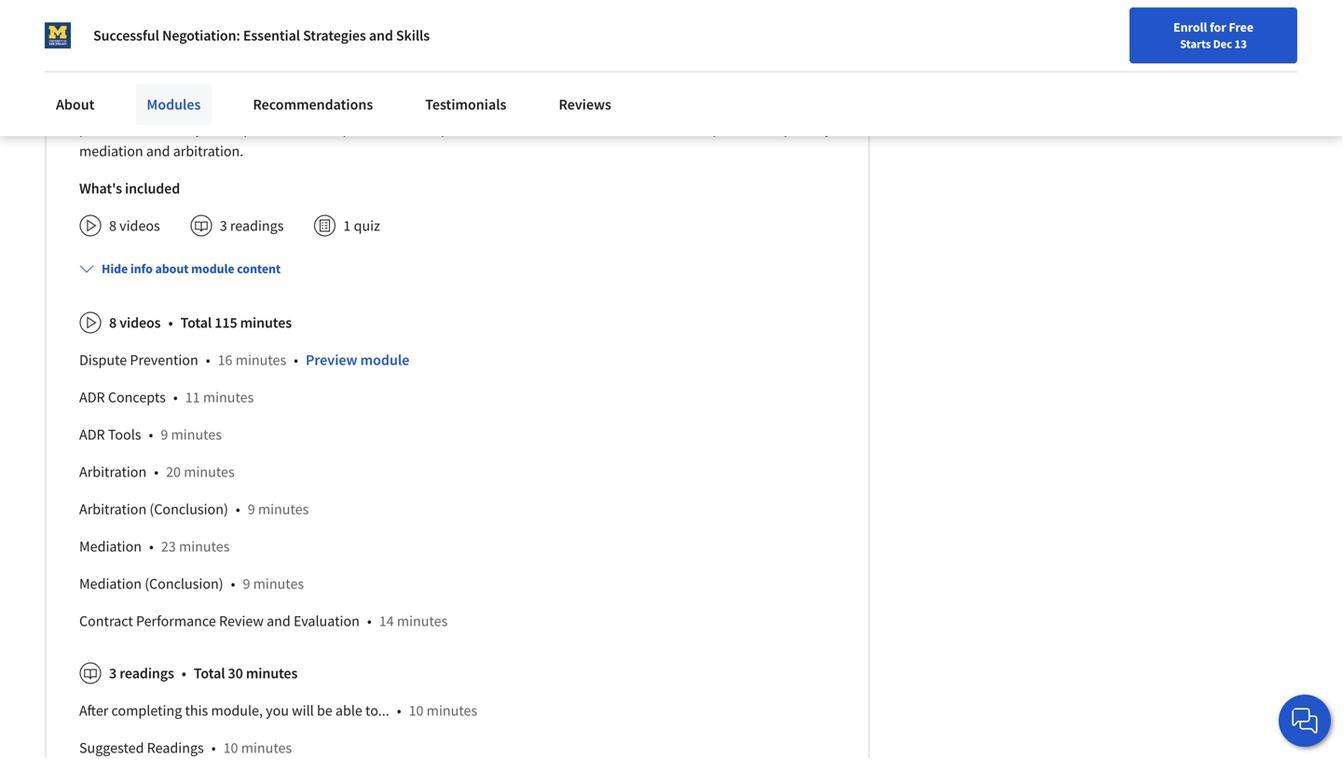 Task type: describe. For each thing, give the bounding box(es) containing it.
(conclusion) for mediation (conclusion)
[[145, 575, 223, 593]]

11
[[185, 388, 200, 407]]

hide info about module content button
[[72, 252, 288, 286]]

that
[[505, 120, 531, 138]]

• total 30 minutes
[[182, 664, 298, 683]]

contract performance review and evaluation • 14 minutes
[[79, 612, 448, 631]]

mediation for mediation (conclusion)
[[79, 575, 142, 593]]

(conclusion) for arbitration (conclusion)
[[150, 500, 228, 519]]

arbitration • 20 minutes
[[79, 463, 235, 481]]

game
[[326, 37, 373, 60]]

contract
[[79, 612, 133, 631]]

dec
[[1214, 36, 1233, 51]]

16
[[218, 351, 233, 369]]

performing
[[229, 97, 299, 116]]

9 for adr tools
[[161, 425, 168, 444]]

content
[[237, 260, 281, 277]]

• right the to...
[[397, 701, 402, 720]]

5
[[123, 66, 129, 83]]

3 inside hide info about module content region
[[109, 664, 117, 683]]

able
[[336, 701, 363, 720]]

arbitration for arbitration (conclusion)
[[79, 500, 147, 519]]

• left the preview
[[294, 351, 298, 369]]

starts
[[1181, 36, 1212, 51]]

focuses
[[159, 97, 206, 116]]

the
[[301, 120, 322, 138]]

tools
[[108, 425, 141, 444]]

1 horizontal spatial readings
[[230, 217, 284, 235]]

strategies
[[303, 26, 366, 45]]

modules
[[147, 95, 201, 114]]

essential
[[243, 26, 300, 45]]

evaluation
[[294, 612, 360, 631]]

perform,
[[244, 120, 298, 138]]

review
[[219, 612, 264, 631]]

perform and evaluate: the end game module 5 • 2 hours to complete
[[79, 37, 373, 83]]

preview module link
[[306, 351, 410, 369]]

there
[[726, 97, 759, 116]]

hours
[[157, 66, 188, 83]]

about link
[[45, 84, 106, 125]]

will
[[292, 701, 314, 720]]

hide info about module content
[[102, 260, 281, 277]]

• right readings
[[211, 739, 216, 757]]

to...
[[366, 701, 390, 720]]

23
[[161, 537, 176, 556]]

perform
[[592, 97, 643, 116]]

arbitration for arbitration
[[79, 463, 147, 481]]

0 horizontal spatial is
[[684, 120, 694, 138]]

readings
[[147, 739, 204, 757]]

they
[[175, 120, 203, 138]]

module inside dropdown button
[[191, 260, 235, 277]]

testimonials link
[[414, 84, 518, 125]]

included
[[125, 179, 180, 198]]

be
[[317, 701, 333, 720]]

parties
[[546, 97, 589, 116]]

13
[[1235, 36, 1248, 51]]

both
[[514, 97, 543, 116]]

successful
[[93, 26, 159, 45]]

8 inside hide info about module content region
[[109, 314, 117, 332]]

complete
[[205, 66, 256, 83]]

and down but
[[146, 142, 170, 161]]

this inside hide info about module content region
[[185, 701, 208, 720]]

arbitration.
[[173, 142, 244, 161]]

problem.
[[79, 120, 136, 138]]

14
[[379, 612, 394, 631]]

and inside perform and evaluate: the end game module 5 • 2 hours to complete
[[148, 37, 178, 60]]

-
[[763, 120, 768, 138]]

recommendations link
[[242, 84, 384, 125]]

dispute prevention • 16 minutes • preview module
[[79, 351, 410, 369]]

completing
[[111, 701, 182, 720]]

and inside hide info about module content region
[[267, 612, 291, 631]]

2
[[148, 66, 154, 83]]

• left 20
[[154, 463, 159, 481]]

30
[[228, 664, 243, 683]]

mediation
[[79, 142, 143, 161]]

reviews
[[559, 95, 612, 114]]

module up but
[[108, 97, 156, 116]]

total for total 30 minutes
[[194, 664, 225, 683]]

readings inside hide info about module content region
[[120, 664, 174, 683]]

adr for adr concepts
[[79, 388, 105, 407]]

quiz
[[354, 217, 380, 235]]

• left '16'
[[206, 351, 210, 369]]

1 8 from the top
[[109, 217, 117, 235]]

module
[[79, 66, 120, 83]]

1 quiz
[[344, 217, 380, 235]]

the
[[259, 37, 288, 60]]

• up review
[[231, 575, 235, 593]]

adr tools • 9 minutes
[[79, 425, 222, 444]]

info
[[130, 260, 153, 277]]

in
[[592, 120, 604, 138]]

negotiation:
[[162, 26, 240, 45]]

hide info about module content region
[[79, 297, 836, 758]]

adr concepts • 11 minutes
[[79, 388, 254, 407]]

after completing this module, you will be able to... • 10 minutes
[[79, 701, 478, 720]]

to inside this module focuses on performing and evaluating your agreement. if both parties perform as expected, there is no problem. but if they fail to perform, the dispute resolution processes that we cover in this module is important - especially mediation and arbitration.
[[228, 120, 241, 138]]

we
[[534, 120, 552, 138]]



Task type: vqa. For each thing, say whether or not it's contained in the screenshot.
the what types of places hire people with a background in arts and humanities? dropdown button
no



Task type: locate. For each thing, give the bounding box(es) containing it.
mediation left 23
[[79, 537, 142, 556]]

0 horizontal spatial 3
[[109, 664, 117, 683]]

• left 30
[[182, 664, 186, 683]]

successful negotiation: essential strategies and skills
[[93, 26, 430, 45]]

total
[[181, 314, 212, 332], [194, 664, 225, 683]]

1 vertical spatial to
[[228, 120, 241, 138]]

mediation (conclusion) • 9 minutes
[[79, 575, 304, 593]]

testimonials
[[425, 95, 507, 114]]

0 vertical spatial readings
[[230, 217, 284, 235]]

(conclusion)
[[150, 500, 228, 519], [145, 575, 223, 593]]

mediation for mediation
[[79, 537, 142, 556]]

1 vertical spatial 8 videos
[[109, 314, 161, 332]]

1 vertical spatial 9
[[248, 500, 255, 519]]

to right fail
[[228, 120, 241, 138]]

1 vertical spatial 3
[[109, 664, 117, 683]]

1 vertical spatial mediation
[[79, 575, 142, 593]]

1 vertical spatial arbitration
[[79, 500, 147, 519]]

university of michigan image
[[45, 22, 71, 48]]

9 for arbitration (conclusion)
[[248, 500, 255, 519]]

arbitration up 'mediation • 23 minutes'
[[79, 500, 147, 519]]

important
[[697, 120, 760, 138]]

0 horizontal spatial to
[[191, 66, 202, 83]]

adr for adr tools
[[79, 425, 105, 444]]

show notifications image
[[1126, 23, 1148, 46]]

8
[[109, 217, 117, 235], [109, 314, 117, 332]]

readings up 'content'
[[230, 217, 284, 235]]

on
[[209, 97, 226, 116]]

evaluate:
[[182, 37, 255, 60]]

0 vertical spatial mediation
[[79, 537, 142, 556]]

especially
[[770, 120, 832, 138]]

0 horizontal spatial readings
[[120, 664, 174, 683]]

total left 30
[[194, 664, 225, 683]]

and left skills
[[369, 26, 393, 45]]

arbitration down tools
[[79, 463, 147, 481]]

arbitration (conclusion) • 9 minutes
[[79, 500, 309, 519]]

3
[[220, 217, 227, 235], [109, 664, 117, 683]]

0 vertical spatial 10
[[409, 701, 424, 720]]

2 8 from the top
[[109, 314, 117, 332]]

performance
[[136, 612, 216, 631]]

1 horizontal spatial to
[[228, 120, 241, 138]]

end
[[292, 37, 323, 60]]

perform
[[79, 37, 144, 60]]

1
[[344, 217, 351, 235]]

1 vertical spatial videos
[[120, 314, 161, 332]]

processes
[[441, 120, 502, 138]]

• up the prevention
[[168, 314, 173, 332]]

as
[[646, 97, 660, 116]]

0 vertical spatial 9
[[161, 425, 168, 444]]

8 videos
[[109, 217, 160, 235], [109, 314, 161, 332]]

0 vertical spatial to
[[191, 66, 202, 83]]

1 vertical spatial adr
[[79, 425, 105, 444]]

1 horizontal spatial this
[[607, 120, 630, 138]]

• right tools
[[149, 425, 153, 444]]

8 videos up the prevention
[[109, 314, 161, 332]]

what's
[[79, 179, 122, 198]]

total for total 115 minutes
[[181, 314, 212, 332]]

this up suggested readings • 10 minutes
[[185, 701, 208, 720]]

8 down what's
[[109, 217, 117, 235]]

adr down 'dispute'
[[79, 388, 105, 407]]

9 for mediation (conclusion)
[[243, 575, 250, 593]]

you
[[266, 701, 289, 720]]

this inside this module focuses on performing and evaluating your agreement. if both parties perform as expected, there is no problem. but if they fail to perform, the dispute resolution processes that we cover in this module is important - especially mediation and arbitration.
[[607, 120, 630, 138]]

module inside region
[[361, 351, 410, 369]]

coursera image
[[22, 15, 141, 45]]

0 vertical spatial adr
[[79, 388, 105, 407]]

enroll
[[1174, 19, 1208, 35]]

to inside perform and evaluate: the end game module 5 • 2 hours to complete
[[191, 66, 202, 83]]

for
[[1210, 19, 1227, 35]]

skills
[[396, 26, 430, 45]]

2 arbitration from the top
[[79, 500, 147, 519]]

minutes
[[240, 314, 292, 332], [236, 351, 286, 369], [203, 388, 254, 407], [171, 425, 222, 444], [184, 463, 235, 481], [258, 500, 309, 519], [179, 537, 230, 556], [253, 575, 304, 593], [397, 612, 448, 631], [246, 664, 298, 683], [427, 701, 478, 720], [241, 739, 292, 757]]

3 readings inside hide info about module content region
[[109, 664, 174, 683]]

module right the preview
[[361, 351, 410, 369]]

• inside perform and evaluate: the end game module 5 • 2 hours to complete
[[137, 66, 141, 83]]

0 vertical spatial 3
[[220, 217, 227, 235]]

3 readings up 'content'
[[220, 217, 284, 235]]

dispute
[[325, 120, 371, 138]]

0 vertical spatial arbitration
[[79, 463, 147, 481]]

1 horizontal spatial 10
[[409, 701, 424, 720]]

info about module content element
[[72, 245, 836, 758]]

enroll for free starts dec 13
[[1174, 19, 1254, 51]]

• total 115 minutes
[[168, 314, 292, 332]]

8 videos inside hide info about module content region
[[109, 314, 161, 332]]

this module focuses on performing and evaluating your agreement. if both parties perform as expected, there is no problem. but if they fail to perform, the dispute resolution processes that we cover in this module is important - especially mediation and arbitration.
[[79, 97, 832, 161]]

9
[[161, 425, 168, 444], [248, 500, 255, 519], [243, 575, 250, 593]]

agreement.
[[428, 97, 500, 116]]

resolution
[[374, 120, 438, 138]]

3 readings
[[220, 217, 284, 235], [109, 664, 174, 683]]

expected,
[[663, 97, 723, 116]]

evaluating
[[329, 97, 394, 116]]

•
[[137, 66, 141, 83], [168, 314, 173, 332], [206, 351, 210, 369], [294, 351, 298, 369], [173, 388, 178, 407], [149, 425, 153, 444], [154, 463, 159, 481], [236, 500, 240, 519], [149, 537, 154, 556], [231, 575, 235, 593], [367, 612, 372, 631], [182, 664, 186, 683], [397, 701, 402, 720], [211, 739, 216, 757]]

total left 115
[[181, 314, 212, 332]]

0 vertical spatial 3 readings
[[220, 217, 284, 235]]

1 vertical spatial 3 readings
[[109, 664, 174, 683]]

concepts
[[108, 388, 166, 407]]

preview
[[306, 351, 358, 369]]

2 adr from the top
[[79, 425, 105, 444]]

115
[[215, 314, 237, 332]]

videos
[[120, 217, 160, 235], [120, 314, 161, 332]]

to right hours
[[191, 66, 202, 83]]

0 vertical spatial videos
[[120, 217, 160, 235]]

1 horizontal spatial is
[[762, 97, 772, 116]]

10 right the to...
[[409, 701, 424, 720]]

(conclusion) up performance
[[145, 575, 223, 593]]

0 vertical spatial this
[[607, 120, 630, 138]]

and right review
[[267, 612, 291, 631]]

10 down the module,
[[223, 739, 238, 757]]

mediation
[[79, 537, 142, 556], [79, 575, 142, 593]]

chat with us image
[[1291, 706, 1320, 736]]

is left no
[[762, 97, 772, 116]]

and up the
[[302, 97, 326, 116]]

3 readings up completing at the bottom of the page
[[109, 664, 174, 683]]

1 vertical spatial readings
[[120, 664, 174, 683]]

2 vertical spatial 9
[[243, 575, 250, 593]]

3 up completing at the bottom of the page
[[109, 664, 117, 683]]

3 up hide info about module content
[[220, 217, 227, 235]]

0 vertical spatial 8 videos
[[109, 217, 160, 235]]

1 arbitration from the top
[[79, 463, 147, 481]]

videos down what's included
[[120, 217, 160, 235]]

0 vertical spatial 8
[[109, 217, 117, 235]]

arbitration
[[79, 463, 147, 481], [79, 500, 147, 519]]

0 vertical spatial total
[[181, 314, 212, 332]]

no
[[775, 97, 792, 116]]

10
[[409, 701, 424, 720], [223, 739, 238, 757]]

to
[[191, 66, 202, 83], [228, 120, 241, 138]]

dispute
[[79, 351, 127, 369]]

free
[[1229, 19, 1254, 35]]

module down as
[[633, 120, 681, 138]]

0 horizontal spatial 10
[[223, 739, 238, 757]]

menu item
[[986, 19, 1106, 79]]

2 videos from the top
[[120, 314, 161, 332]]

videos inside hide info about module content region
[[120, 314, 161, 332]]

hide
[[102, 260, 128, 277]]

if
[[164, 120, 172, 138]]

0 horizontal spatial this
[[185, 701, 208, 720]]

adr
[[79, 388, 105, 407], [79, 425, 105, 444]]

and up hours
[[148, 37, 178, 60]]

1 8 videos from the top
[[109, 217, 160, 235]]

module right about
[[191, 260, 235, 277]]

fail
[[206, 120, 225, 138]]

(conclusion) down 20
[[150, 500, 228, 519]]

cover
[[555, 120, 589, 138]]

videos up the prevention
[[120, 314, 161, 332]]

prevention
[[130, 351, 198, 369]]

• left 2 on the left of page
[[137, 66, 141, 83]]

• up mediation (conclusion) • 9 minutes
[[236, 500, 240, 519]]

0 horizontal spatial 3 readings
[[109, 664, 174, 683]]

suggested
[[79, 739, 144, 757]]

1 vertical spatial this
[[185, 701, 208, 720]]

reviews link
[[548, 84, 623, 125]]

module
[[108, 97, 156, 116], [633, 120, 681, 138], [191, 260, 235, 277], [361, 351, 410, 369]]

what's included
[[79, 179, 180, 198]]

recommendations
[[253, 95, 373, 114]]

• left 11
[[173, 388, 178, 407]]

1 vertical spatial (conclusion)
[[145, 575, 223, 593]]

mediation • 23 minutes
[[79, 537, 230, 556]]

1 mediation from the top
[[79, 537, 142, 556]]

1 adr from the top
[[79, 388, 105, 407]]

1 horizontal spatial 3
[[220, 217, 227, 235]]

readings up completing at the bottom of the page
[[120, 664, 174, 683]]

2 mediation from the top
[[79, 575, 142, 593]]

adr left tools
[[79, 425, 105, 444]]

• left 23
[[149, 537, 154, 556]]

1 vertical spatial total
[[194, 664, 225, 683]]

is
[[762, 97, 772, 116], [684, 120, 694, 138]]

1 horizontal spatial 3 readings
[[220, 217, 284, 235]]

mediation up the "contract"
[[79, 575, 142, 593]]

is down expected,
[[684, 120, 694, 138]]

0 vertical spatial is
[[762, 97, 772, 116]]

this right in
[[607, 120, 630, 138]]

1 vertical spatial is
[[684, 120, 694, 138]]

• left 14
[[367, 612, 372, 631]]

suggested readings • 10 minutes
[[79, 739, 292, 757]]

1 vertical spatial 8
[[109, 314, 117, 332]]

8 videos down what's included
[[109, 217, 160, 235]]

1 vertical spatial 10
[[223, 739, 238, 757]]

after
[[79, 701, 108, 720]]

if
[[503, 97, 511, 116]]

None search field
[[266, 12, 574, 49]]

0 vertical spatial (conclusion)
[[150, 500, 228, 519]]

about
[[56, 95, 95, 114]]

1 videos from the top
[[120, 217, 160, 235]]

2 8 videos from the top
[[109, 314, 161, 332]]

8 up 'dispute'
[[109, 314, 117, 332]]

module,
[[211, 701, 263, 720]]



